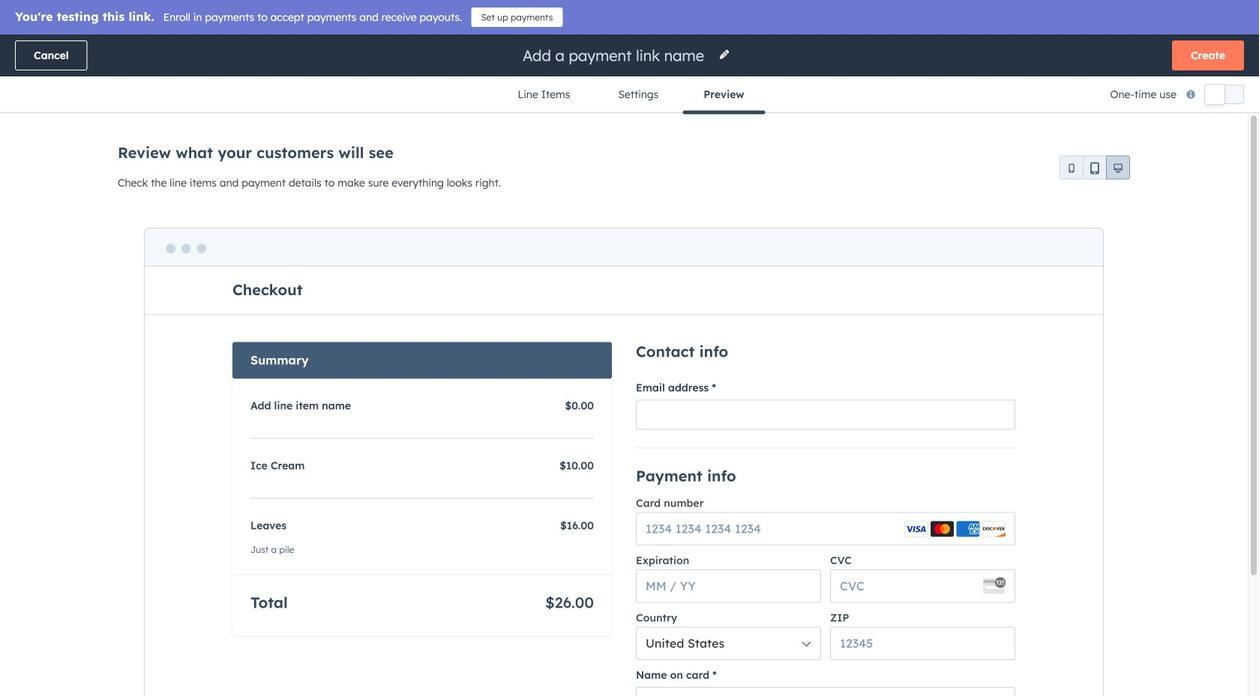Task type: locate. For each thing, give the bounding box(es) containing it.
4 column header from the left
[[729, 189, 841, 222]]

next page image
[[622, 297, 640, 316]]

5 column header from the left
[[841, 189, 1029, 222]]

preview as tablet device image
[[1089, 163, 1101, 175]]

pagination navigation
[[509, 296, 645, 316]]

7 column header from the left
[[1104, 189, 1223, 222]]

group
[[1060, 156, 1130, 192]]

previous page image
[[514, 297, 532, 316]]

Search search field
[[36, 143, 336, 173]]

preview as mobile device image
[[1066, 163, 1078, 175]]

3 column header from the left
[[654, 189, 729, 222]]

dialog
[[0, 0, 1259, 697]]

navigation
[[494, 77, 766, 114]]

page section element
[[0, 35, 1259, 114]]

1 column header from the left
[[235, 189, 354, 222]]

column header
[[235, 189, 354, 222], [504, 189, 654, 222], [654, 189, 729, 222], [729, 189, 841, 222], [841, 189, 1029, 222], [1029, 189, 1104, 222], [1104, 189, 1223, 222]]



Task type: vqa. For each thing, say whether or not it's contained in the screenshot.
the a
no



Task type: describe. For each thing, give the bounding box(es) containing it.
navigation inside page section "element"
[[494, 77, 766, 114]]

2 column header from the left
[[504, 189, 654, 222]]

preview as desktop device image
[[1112, 163, 1124, 175]]

6 column header from the left
[[1029, 189, 1104, 222]]

Add a payment link name field
[[521, 45, 710, 66]]



